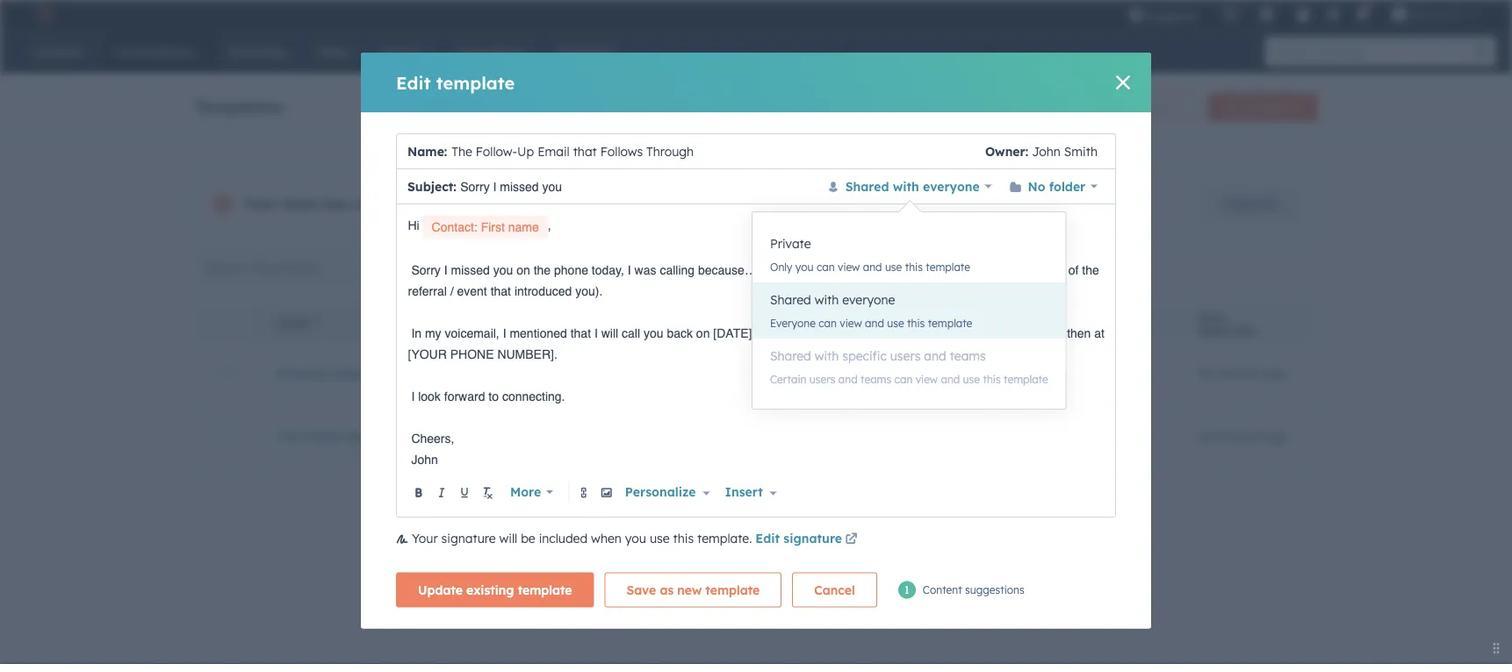 Task type: vqa. For each thing, say whether or not it's contained in the screenshot.
unavailable
no



Task type: describe. For each thing, give the bounding box(es) containing it.
owner: john smith
[[985, 144, 1098, 159]]

of right out
[[451, 195, 466, 213]]

mentioned
[[510, 326, 567, 340]]

view inside private only you can view and use this template
[[838, 260, 860, 274]]

reach
[[974, 326, 1005, 340]]

included
[[539, 531, 588, 547]]

look
[[418, 389, 441, 403]]

shared with specific users and teams certain users and teams can view and use this template
[[770, 349, 1048, 386]]

i look forward to connecting.
[[408, 389, 569, 403]]

cancel
[[814, 583, 855, 598]]

name
[[277, 318, 309, 331]]

settings link
[[1322, 5, 1344, 23]]

this inside 'shared with specific users and teams certain users and teams can view and use this template'
[[983, 373, 1001, 386]]

subject:
[[408, 179, 456, 194]]

1 vertical spatial 5
[[470, 195, 478, 213]]

subject: sorry i missed you
[[408, 179, 562, 194]]

suggestions
[[965, 584, 1025, 597]]

your signature will be included when you use this template.
[[412, 531, 756, 547]]

cancel button
[[792, 573, 877, 608]]

,
[[548, 219, 551, 233]]

content
[[923, 584, 962, 597]]

new
[[677, 583, 702, 598]]

i left any
[[444, 263, 448, 277]]

connecting.
[[502, 389, 565, 403]]

no folder
[[1028, 179, 1086, 194]]

sorry inside subject: sorry i missed you
[[460, 180, 490, 194]]

Search search field
[[194, 250, 401, 285]]

your for your signature will be included when you use this template.
[[412, 531, 438, 547]]

this inside edit template dialog
[[673, 531, 694, 547]]

shared with specific users and teams button
[[753, 339, 1066, 374]]

name inside sorry i missed you on the phone today, i was calling because…. (leave a one sentence reason for your call, or the name of the referral / event that introduced you).
[[1034, 263, 1065, 277]]

use inside shared with everyone everyone can view and use this template
[[887, 317, 904, 330]]

johnsmith button
[[1381, 0, 1490, 28]]

introduced
[[515, 284, 572, 298]]

new template
[[1223, 101, 1293, 114]]

john smith for the follow-up email that follows through
[[917, 429, 983, 445]]

date created button
[[1037, 303, 1177, 342]]

through
[[487, 429, 538, 445]]

with for shared with specific users and teams certain users and teams can view and use this template
[[815, 349, 839, 364]]

or
[[1000, 263, 1011, 277]]

view inside shared with everyone everyone can view and use this template
[[840, 317, 862, 330]]

settings image
[[1325, 7, 1341, 23]]

john inside cheers, john
[[411, 453, 438, 467]]

name:
[[408, 144, 447, 159]]

john smith image
[[1391, 6, 1407, 22]]

referral
[[408, 284, 447, 298]]

new folder
[[1039, 101, 1093, 114]]

was
[[635, 263, 657, 277]]

2 of 5 created
[[923, 99, 1003, 115]]

0 vertical spatial users
[[890, 349, 921, 364]]

you right when
[[625, 531, 646, 547]]

owner button
[[896, 303, 1037, 342]]

template inside popup button
[[1248, 101, 1293, 114]]

edit signature
[[756, 531, 842, 547]]

and inside private only you can view and use this template
[[863, 260, 882, 274]]

marketplaces image
[[1259, 8, 1275, 24]]

new template button
[[1208, 93, 1318, 121]]

john up no folder "popup button"
[[1032, 144, 1061, 159]]

1 the from the left
[[534, 263, 551, 277]]

phone
[[554, 263, 588, 277]]

i up number].
[[503, 326, 506, 340]]

[time]
[[769, 326, 805, 340]]

private
[[770, 236, 811, 252]]

breakup
[[277, 366, 329, 381]]

that inside sorry i missed you on the phone today, i was calling because…. (leave a one sentence reason for your call, or the name of the referral / event that introduced you).
[[491, 284, 511, 298]]

contact:
[[432, 220, 478, 234]]

Search HubSpot search field
[[1266, 37, 1481, 67]]

your team has created 2 out of 5 templates.
[[244, 195, 557, 213]]

save
[[627, 583, 656, 598]]

shared for shared with everyone
[[845, 179, 889, 194]]

any
[[460, 260, 484, 275]]

personalize
[[625, 485, 696, 500]]

crm
[[736, 196, 763, 211]]

use inside private only you can view and use this template
[[885, 260, 902, 274]]

created for has
[[352, 195, 406, 213]]

new for new template
[[1223, 101, 1245, 114]]

[your
[[408, 347, 447, 361]]

-
[[371, 366, 376, 381]]

shared with everyone button
[[827, 174, 992, 199]]

press to sort. image for owner
[[964, 317, 970, 329]]

one
[[811, 263, 831, 277]]

search image
[[1475, 46, 1488, 58]]

you right call
[[644, 326, 664, 340]]

sample
[[380, 366, 426, 381]]

name inside the hi contact: first name ,
[[508, 220, 539, 234]]

starter.
[[800, 196, 841, 211]]

1 vertical spatial teams
[[861, 373, 892, 386]]

template inside shared with everyone everyone can view and use this template
[[928, 317, 973, 330]]

personalize button
[[618, 479, 714, 507]]

with for shared with everyone everyone can view and use this template
[[815, 292, 839, 308]]

signature for your
[[441, 531, 496, 547]]

your
[[947, 263, 971, 277]]

1 vertical spatial will
[[499, 531, 518, 547]]

2 at from the left
[[1095, 326, 1105, 340]]

2 inside templates banner
[[923, 99, 930, 115]]

you inside subject: sorry i missed you
[[542, 180, 562, 194]]

hubspot link
[[21, 4, 66, 25]]

private only you can view and use this template
[[770, 236, 970, 274]]

owner: for owner:
[[412, 260, 452, 275]]

analyze
[[1134, 101, 1172, 114]]

shared with everyone button
[[753, 283, 1066, 318]]

insert button
[[714, 481, 788, 504]]

template.
[[697, 531, 752, 547]]

everyone for shared with everyone everyone can view and use this template
[[842, 292, 895, 308]]

5 inside templates banner
[[949, 99, 955, 115]]

date modified
[[1198, 311, 1255, 338]]

on inside sorry i missed you on the phone today, i was calling because…. (leave a one sentence reason for your call, or the name of the referral / event that introduced you).
[[517, 263, 530, 277]]

can inside in my voicemail, i mentioned that i will call you back on [date] at [time] and of course you can always reach me before then at [your phone number].
[[910, 326, 930, 340]]

smith for the follow-up email that follows through
[[950, 429, 983, 445]]

the
[[277, 429, 300, 445]]

owner: for owner: john smith
[[985, 144, 1029, 159]]

everyone for shared with everyone
[[923, 179, 980, 194]]

cheers,
[[411, 432, 454, 446]]

edit signature link
[[756, 530, 861, 551]]

of inside sorry i missed you on the phone today, i was calling because…. (leave a one sentence reason for your call, or the name of the referral / event that introduced you).
[[1069, 263, 1079, 277]]

private button
[[753, 227, 1066, 262]]

owner
[[917, 318, 958, 331]]

in my voicemail, i mentioned that i will call you back on [date] at [time] and of course you can always reach me before then at [your phone number].
[[408, 326, 1108, 361]]

can inside shared with everyone everyone can view and use this template
[[819, 317, 837, 330]]

upgrade image
[[1129, 8, 1145, 24]]

breakup email - sample template link
[[277, 366, 486, 381]]

when
[[591, 531, 622, 547]]

existing
[[466, 583, 514, 598]]

press to sort. element for owner
[[964, 317, 970, 332]]

email
[[333, 366, 367, 381]]

a
[[801, 263, 808, 277]]

johnsmith
[[1411, 7, 1463, 21]]

update existing template button
[[396, 573, 594, 608]]

press to sort. element for date created
[[1143, 317, 1149, 332]]

ascending sort. press to sort descending. element
[[314, 317, 320, 332]]

my
[[425, 326, 441, 340]]

john down always
[[917, 366, 946, 381]]



Task type: locate. For each thing, give the bounding box(es) containing it.
cheers, john
[[408, 432, 458, 467]]

press to sort. element right date created
[[1143, 317, 1149, 332]]

your up update
[[412, 531, 438, 547]]

with inside shared with everyone everyone can view and use this template
[[815, 292, 839, 308]]

john smith for breakup email - sample template
[[917, 366, 983, 381]]

upgrade
[[1148, 8, 1197, 23], [1225, 196, 1278, 211]]

that right event
[[491, 284, 511, 298]]

press to sort. element inside date created button
[[1143, 317, 1149, 332]]

2 horizontal spatial the
[[1082, 263, 1099, 277]]

save as new template
[[627, 583, 760, 598]]

with inside 'shared with specific users and teams certain users and teams can view and use this template'
[[815, 349, 839, 364]]

will left call
[[601, 326, 618, 340]]

template inside 'shared with specific users and teams certain users and teams can view and use this template'
[[1004, 373, 1048, 386]]

date for date created
[[1058, 318, 1085, 331]]

with up 'private' "button"
[[893, 179, 919, 194]]

edit up name:
[[396, 72, 431, 94]]

sorry i missed you on the phone today, i was calling because…. (leave a one sentence reason for your call, or the name of the referral / event that introduced you).
[[408, 263, 1103, 298]]

0 horizontal spatial sorry
[[411, 263, 441, 277]]

date
[[1198, 311, 1226, 325], [1058, 318, 1085, 331]]

1 horizontal spatial date
[[1198, 311, 1226, 325]]

shared inside shared with everyone everyone can view and use this template
[[770, 292, 811, 308]]

None field
[[753, 220, 1066, 402]]

use inside 'shared with specific users and teams certain users and teams can view and use this template'
[[963, 373, 980, 386]]

this left template.
[[673, 531, 694, 547]]

press to sort. image left reach
[[964, 317, 970, 329]]

1 vertical spatial view
[[840, 317, 862, 330]]

marketplaces button
[[1248, 0, 1285, 28]]

0 horizontal spatial new
[[1039, 101, 1062, 114]]

0 horizontal spatial teams
[[861, 373, 892, 386]]

2 up shared with everyone
[[923, 99, 930, 115]]

signature up cancel
[[784, 531, 842, 547]]

folder for new folder
[[1064, 101, 1093, 114]]

out
[[423, 195, 447, 213]]

0 horizontal spatial name
[[508, 220, 539, 234]]

smith for breakup email - sample template
[[950, 366, 983, 381]]

edit right template.
[[756, 531, 780, 547]]

1 horizontal spatial sorry
[[460, 180, 490, 194]]

notifications button
[[1348, 0, 1377, 28]]

1 vertical spatial owner:
[[412, 260, 452, 275]]

you right course
[[887, 326, 907, 340]]

1 horizontal spatial press to sort. image
[[1143, 317, 1149, 329]]

ascending sort. press to sort descending. image
[[314, 317, 320, 329]]

shared for shared with everyone everyone can view and use this template
[[770, 292, 811, 308]]

sorry up the hi contact: first name ,
[[460, 180, 490, 194]]

upgrade inside "link"
[[1225, 196, 1278, 211]]

i
[[493, 180, 497, 194], [444, 263, 448, 277], [628, 263, 631, 277], [503, 326, 506, 340], [595, 326, 598, 340], [411, 389, 415, 403]]

view down always
[[916, 373, 938, 386]]

then
[[1067, 326, 1091, 340]]

of up date created
[[1069, 263, 1079, 277]]

0 horizontal spatial that
[[408, 429, 433, 445]]

2 horizontal spatial that
[[571, 326, 591, 340]]

breakup email - sample template
[[277, 366, 486, 381]]

templates
[[647, 196, 705, 211]]

owner: up referral
[[412, 260, 452, 275]]

press to sort. element
[[964, 317, 970, 332], [1143, 317, 1149, 332]]

help image
[[1296, 8, 1312, 24]]

edit
[[396, 72, 431, 94], [756, 531, 780, 547]]

users right certain
[[810, 373, 836, 386]]

0 horizontal spatial everyone
[[842, 292, 895, 308]]

this inside shared with everyone everyone can view and use this template
[[907, 317, 925, 330]]

can inside private only you can view and use this template
[[817, 260, 835, 274]]

2 press to sort. element from the left
[[1143, 317, 1149, 332]]

john down 'shared with specific users and teams certain users and teams can view and use this template'
[[917, 429, 946, 445]]

templates.
[[483, 195, 557, 213]]

1 horizontal spatial new
[[1223, 101, 1245, 114]]

2 link opens in a new window image from the top
[[845, 534, 858, 547]]

the up 'introduced'
[[534, 263, 551, 277]]

0 horizontal spatial 5
[[470, 195, 478, 213]]

of up shared with everyone
[[933, 99, 945, 115]]

1 horizontal spatial everyone
[[923, 179, 980, 194]]

list box
[[753, 220, 1066, 402]]

john smith down always
[[917, 366, 983, 381]]

will left be
[[499, 531, 518, 547]]

will
[[601, 326, 618, 340], [499, 531, 518, 547]]

0 vertical spatial on
[[517, 263, 530, 277]]

edit template dialog
[[361, 53, 1151, 629]]

i left look
[[411, 389, 415, 403]]

for
[[929, 263, 944, 277]]

you right any
[[493, 263, 513, 277]]

your inside edit template dialog
[[412, 531, 438, 547]]

shared up everyone
[[770, 292, 811, 308]]

date modified button
[[1177, 303, 1318, 342]]

missed inside subject: sorry i missed you
[[500, 180, 539, 194]]

you inside private only you can view and use this template
[[796, 260, 814, 274]]

folder
[[1064, 101, 1093, 114], [1049, 179, 1086, 194]]

1 vertical spatial sorry
[[411, 263, 441, 277]]

0 horizontal spatial your
[[244, 195, 277, 213]]

me
[[1008, 326, 1026, 340]]

missed up event
[[451, 263, 490, 277]]

folder right no
[[1049, 179, 1086, 194]]

new inside button
[[1039, 101, 1062, 114]]

1 vertical spatial users
[[810, 373, 836, 386]]

2 vertical spatial smith
[[950, 429, 983, 445]]

0 horizontal spatial missed
[[451, 263, 490, 277]]

email
[[370, 429, 404, 445]]

and
[[863, 260, 882, 274], [865, 317, 884, 330], [809, 326, 829, 340], [924, 349, 947, 364], [839, 373, 858, 386], [941, 373, 960, 386]]

0 vertical spatial will
[[601, 326, 618, 340]]

0 horizontal spatial created
[[352, 195, 406, 213]]

2 horizontal spatial created
[[1089, 318, 1137, 331]]

0 horizontal spatial edit
[[396, 72, 431, 94]]

1 horizontal spatial name
[[1034, 263, 1065, 277]]

use right sentence
[[885, 260, 902, 274]]

name right or
[[1034, 263, 1065, 277]]

teams down always
[[950, 349, 986, 364]]

notifications image
[[1355, 8, 1370, 24]]

0 vertical spatial that
[[491, 284, 511, 298]]

link opens in a new window image inside edit signature link
[[845, 534, 858, 547]]

1 horizontal spatial owner:
[[985, 144, 1029, 159]]

date created
[[1058, 318, 1137, 331]]

update
[[418, 583, 463, 598]]

0 vertical spatial created
[[959, 99, 1003, 115]]

update existing template
[[418, 583, 572, 598]]

1 horizontal spatial press to sort. element
[[1143, 317, 1149, 332]]

0 vertical spatial john smith
[[917, 366, 983, 381]]

1 vertical spatial smith
[[950, 366, 983, 381]]

created inside templates banner
[[959, 99, 1003, 115]]

before
[[1029, 326, 1064, 340]]

0 horizontal spatial press to sort. image
[[964, 317, 970, 329]]

with down one
[[815, 292, 839, 308]]

created for 5
[[959, 99, 1003, 115]]

template inside private only you can view and use this template
[[926, 260, 970, 274]]

0 vertical spatial folder
[[1064, 101, 1093, 114]]

link opens in a new window image
[[845, 530, 858, 551], [845, 534, 858, 547]]

1 signature from the left
[[441, 531, 496, 547]]

1 vertical spatial name
[[1034, 263, 1065, 277]]

you up templates.
[[542, 180, 562, 194]]

edit for edit signature
[[756, 531, 780, 547]]

3 the from the left
[[1082, 263, 1099, 277]]

folder for no folder
[[1049, 179, 1086, 194]]

date inside date modified
[[1198, 311, 1226, 325]]

shared with everyone everyone can view and use this template
[[770, 292, 973, 330]]

1 horizontal spatial the
[[1014, 263, 1031, 277]]

2 john smith from the top
[[917, 429, 983, 445]]

menu
[[1116, 0, 1491, 28]]

that right email
[[408, 429, 433, 445]]

save as new template button
[[605, 573, 782, 608]]

1 john smith from the top
[[917, 366, 983, 381]]

0 horizontal spatial owner:
[[412, 260, 452, 275]]

signature
[[441, 531, 496, 547], [784, 531, 842, 547]]

0 vertical spatial name
[[508, 220, 539, 234]]

edit for edit template
[[396, 72, 431, 94]]

Sorry I missed you text field
[[460, 176, 815, 197]]

view
[[838, 260, 860, 274], [840, 317, 862, 330], [916, 373, 938, 386]]

0 vertical spatial view
[[838, 260, 860, 274]]

use inside edit template dialog
[[650, 531, 670, 547]]

1 press to sort. element from the left
[[964, 317, 970, 332]]

2 signature from the left
[[784, 531, 842, 547]]

press to sort. image inside date created button
[[1143, 317, 1149, 329]]

back
[[667, 326, 693, 340]]

you inside sorry i missed you on the phone today, i was calling because…. (leave a one sentence reason for your call, or the name of the referral / event that introduced you).
[[493, 263, 513, 277]]

sorry inside sorry i missed you on the phone today, i was calling because…. (leave a one sentence reason for your call, or the name of the referral / event that introduced you).
[[411, 263, 441, 277]]

press to sort. image right date created
[[1143, 317, 1149, 329]]

2 vertical spatial that
[[408, 429, 433, 445]]

the follow-up email that follows through link
[[277, 429, 538, 445]]

1 at from the left
[[756, 326, 766, 340]]

folder inside button
[[1064, 101, 1093, 114]]

certain
[[770, 373, 807, 386]]

2 vertical spatial shared
[[770, 349, 811, 364]]

missed up templates.
[[500, 180, 539, 194]]

0 vertical spatial sorry
[[460, 180, 490, 194]]

you).
[[575, 284, 603, 298]]

with left specific
[[815, 349, 839, 364]]

this down reach
[[983, 373, 1001, 386]]

date for date modified
[[1198, 311, 1226, 325]]

phone
[[450, 347, 494, 361]]

1 horizontal spatial 5
[[949, 99, 955, 115]]

0 vertical spatial upgrade
[[1148, 8, 1197, 23]]

2 left out
[[411, 195, 419, 213]]

press to sort. element inside owner button
[[964, 317, 970, 332]]

0 horizontal spatial users
[[810, 373, 836, 386]]

1 vertical spatial edit
[[756, 531, 780, 547]]

created right before
[[1089, 318, 1137, 331]]

owner: up no
[[985, 144, 1029, 159]]

1 horizontal spatial 2
[[923, 99, 930, 115]]

5
[[949, 99, 955, 115], [470, 195, 478, 213]]

1 link opens in a new window image from the top
[[845, 530, 858, 551]]

and inside in my voicemail, i mentioned that i will call you back on [date] at [time] and of course you can always reach me before then at [your phone number].
[[809, 326, 829, 340]]

folder up owner: john smith
[[1064, 101, 1093, 114]]

everyone inside shared with everyone popup button
[[923, 179, 980, 194]]

1 horizontal spatial created
[[959, 99, 1003, 115]]

1 vertical spatial your
[[412, 531, 438, 547]]

0 vertical spatial teams
[[950, 349, 986, 364]]

0 vertical spatial missed
[[500, 180, 539, 194]]

1 press to sort. image from the left
[[964, 317, 970, 329]]

view right one
[[838, 260, 860, 274]]

1 horizontal spatial upgrade
[[1225, 196, 1278, 211]]

templates banner
[[194, 88, 1318, 121]]

0 vertical spatial everyone
[[923, 179, 980, 194]]

0 horizontal spatial 2
[[411, 195, 419, 213]]

edit template
[[396, 72, 515, 94]]

view inside 'shared with specific users and teams certain users and teams can view and use this template'
[[916, 373, 938, 386]]

created up owner: john smith
[[959, 99, 1003, 115]]

has
[[323, 195, 348, 213]]

be
[[521, 531, 535, 547]]

the
[[534, 263, 551, 277], [1014, 263, 1031, 277], [1082, 263, 1099, 277]]

sorry up referral
[[411, 263, 441, 277]]

john down 'cheers,'
[[411, 453, 438, 467]]

1 horizontal spatial signature
[[784, 531, 842, 547]]

everyone down sentence
[[842, 292, 895, 308]]

menu item
[[1210, 0, 1213, 28]]

teams down specific
[[861, 373, 892, 386]]

menu containing johnsmith
[[1116, 0, 1491, 28]]

1 vertical spatial 2
[[411, 195, 419, 213]]

event
[[457, 284, 487, 298]]

new
[[1039, 101, 1062, 114], [1223, 101, 1245, 114]]

this up shared with specific users and teams button
[[907, 317, 925, 330]]

can
[[817, 260, 835, 274], [819, 317, 837, 330], [910, 326, 930, 340], [895, 373, 913, 386]]

that inside in my voicemail, i mentioned that i will call you back on [date] at [time] and of course you can always reach me before then at [your phone number].
[[571, 326, 591, 340]]

with inside popup button
[[893, 179, 919, 194]]

close image
[[1116, 76, 1130, 90]]

of inside templates banner
[[933, 99, 945, 115]]

in
[[411, 326, 422, 340]]

press to sort. image inside owner button
[[964, 317, 970, 329]]

on inside in my voicemail, i mentioned that i will call you back on [date] at [time] and of course you can always reach me before then at [your phone number].
[[696, 326, 710, 340]]

0 horizontal spatial press to sort. element
[[964, 317, 970, 332]]

new inside popup button
[[1223, 101, 1245, 114]]

the right or
[[1014, 263, 1031, 277]]

first
[[481, 220, 505, 234]]

unlock
[[571, 196, 611, 211]]

and inside shared with everyone everyone can view and use this template
[[865, 317, 884, 330]]

this inside private only you can view and use this template
[[905, 260, 923, 274]]

john smith down 'shared with specific users and teams certain users and teams can view and use this template'
[[917, 429, 983, 445]]

everyone up 'private' "button"
[[923, 179, 980, 194]]

sentence
[[835, 263, 885, 277]]

press to sort. image for date created
[[1143, 317, 1149, 329]]

1 vertical spatial missed
[[451, 263, 490, 277]]

course
[[846, 326, 883, 340]]

1 vertical spatial everyone
[[842, 292, 895, 308]]

0 vertical spatial 2
[[923, 99, 930, 115]]

follows
[[437, 429, 483, 445]]

none text field containing hi
[[408, 215, 1108, 479]]

this left for
[[905, 260, 923, 274]]

2 vertical spatial view
[[916, 373, 938, 386]]

1 horizontal spatial will
[[601, 326, 618, 340]]

2 the from the left
[[1014, 263, 1031, 277]]

help button
[[1289, 0, 1319, 28]]

None text field
[[408, 215, 1108, 479]]

1 horizontal spatial users
[[890, 349, 921, 364]]

at right then
[[1095, 326, 1105, 340]]

the follow-up email that follows through
[[277, 429, 538, 445]]

none field containing private
[[753, 220, 1066, 402]]

0 horizontal spatial at
[[756, 326, 766, 340]]

created inside button
[[1089, 318, 1137, 331]]

i up templates.
[[493, 180, 497, 194]]

template inside button
[[706, 583, 760, 598]]

None text field
[[447, 134, 985, 169]]

today,
[[592, 263, 624, 277]]

1 horizontal spatial edit
[[756, 531, 780, 547]]

name
[[508, 220, 539, 234], [1034, 263, 1065, 277]]

the up date created
[[1082, 263, 1099, 277]]

0 vertical spatial owner:
[[985, 144, 1029, 159]]

0 horizontal spatial upgrade
[[1148, 8, 1197, 23]]

more button
[[499, 481, 565, 504]]

with for shared with everyone
[[893, 179, 919, 194]]

of inside in my voicemail, i mentioned that i will call you back on [date] at [time] and of course you can always reach me before then at [your phone number].
[[833, 326, 843, 340]]

0 vertical spatial edit
[[396, 72, 431, 94]]

reason
[[888, 263, 926, 277]]

calling icon image
[[1222, 7, 1238, 23]]

john smith
[[917, 366, 983, 381], [917, 429, 983, 445]]

users
[[890, 349, 921, 364], [810, 373, 836, 386]]

none text field inside edit template dialog
[[408, 215, 1108, 479]]

shared up certain
[[770, 349, 811, 364]]

i left call
[[595, 326, 598, 340]]

1 vertical spatial shared
[[770, 292, 811, 308]]

missed
[[500, 180, 539, 194], [451, 263, 490, 277]]

0 vertical spatial smith
[[1064, 144, 1098, 159]]

1 vertical spatial upgrade
[[1225, 196, 1278, 211]]

press to sort. image
[[964, 317, 970, 329], [1143, 317, 1149, 329]]

i left was
[[628, 263, 631, 277]]

2
[[923, 99, 930, 115], [411, 195, 419, 213]]

shared inside 'shared with specific users and teams certain users and teams can view and use this template'
[[770, 349, 811, 364]]

suite
[[767, 196, 796, 211]]

1 vertical spatial on
[[696, 326, 710, 340]]

0 vertical spatial your
[[244, 195, 277, 213]]

1 horizontal spatial teams
[[950, 349, 986, 364]]

users right specific
[[890, 349, 921, 364]]

created right has
[[352, 195, 406, 213]]

view up specific
[[840, 317, 862, 330]]

use down the personalize
[[650, 531, 670, 547]]

1 vertical spatial created
[[352, 195, 406, 213]]

your for your team has created 2 out of 5 templates.
[[244, 195, 277, 213]]

hubspot image
[[32, 4, 53, 25]]

missed inside sorry i missed you on the phone today, i was calling because…. (leave a one sentence reason for your call, or the name of the referral / event that introduced you).
[[451, 263, 490, 277]]

search button
[[1467, 37, 1497, 67]]

1 horizontal spatial missed
[[500, 180, 539, 194]]

you right the only
[[796, 260, 814, 274]]

2 vertical spatial created
[[1089, 318, 1137, 331]]

template
[[436, 72, 515, 94], [1248, 101, 1293, 114], [926, 260, 970, 274], [928, 317, 973, 330], [1004, 373, 1048, 386], [518, 583, 572, 598], [706, 583, 760, 598]]

name down templates.
[[508, 220, 539, 234]]

1 new from the left
[[1039, 101, 1062, 114]]

new up owner: john smith
[[1039, 101, 1062, 114]]

1
[[905, 584, 910, 597]]

shared for shared with specific users and teams certain users and teams can view and use this template
[[770, 349, 811, 364]]

always
[[933, 326, 971, 340]]

shared up private only you can view and use this template
[[845, 179, 889, 194]]

0 horizontal spatial signature
[[441, 531, 496, 547]]

owner: inside edit template dialog
[[985, 144, 1029, 159]]

0 horizontal spatial date
[[1058, 318, 1085, 331]]

your left team
[[244, 195, 277, 213]]

i inside subject: sorry i missed you
[[493, 180, 497, 194]]

this
[[905, 260, 923, 274], [907, 317, 925, 330], [983, 373, 1001, 386], [673, 531, 694, 547]]

upgrade link
[[1203, 186, 1300, 221]]

0 horizontal spatial on
[[517, 263, 530, 277]]

0 vertical spatial shared
[[845, 179, 889, 194]]

use down reach
[[963, 373, 980, 386]]

1 vertical spatial that
[[571, 326, 591, 340]]

everyone inside shared with everyone everyone can view and use this template
[[842, 292, 895, 308]]

1 vertical spatial folder
[[1049, 179, 1086, 194]]

2 press to sort. image from the left
[[1143, 317, 1149, 329]]

follow-
[[303, 429, 348, 445]]

to
[[489, 389, 499, 403]]

1 horizontal spatial your
[[412, 531, 438, 547]]

0 horizontal spatial the
[[534, 263, 551, 277]]

0 horizontal spatial will
[[499, 531, 518, 547]]

on right back on the left
[[696, 326, 710, 340]]

use
[[885, 260, 902, 274], [887, 317, 904, 330], [963, 373, 980, 386], [650, 531, 670, 547]]

forward
[[444, 389, 485, 403]]

1 horizontal spatial at
[[1095, 326, 1105, 340]]

signature for edit
[[784, 531, 842, 547]]

templates
[[194, 95, 284, 117]]

calling
[[660, 263, 695, 277]]

at left [time]
[[756, 326, 766, 340]]

analyze button
[[1119, 93, 1198, 121]]

on up 'introduced'
[[517, 263, 530, 277]]

name button
[[256, 303, 896, 342]]

1 horizontal spatial on
[[696, 326, 710, 340]]

use right course
[[887, 317, 904, 330]]

folder inside "popup button"
[[1049, 179, 1086, 194]]

signature up existing
[[441, 531, 496, 547]]

template inside 'button'
[[518, 583, 572, 598]]

shared with everyone
[[845, 179, 980, 194]]

can inside 'shared with specific users and teams certain users and teams can view and use this template'
[[895, 373, 913, 386]]

shared inside popup button
[[845, 179, 889, 194]]

with left crm
[[709, 196, 733, 211]]

will inside in my voicemail, i mentioned that i will call you back on [date] at [time] and of course you can always reach me before then at [your phone number].
[[601, 326, 618, 340]]

new right analyze popup button
[[1223, 101, 1245, 114]]

0 vertical spatial 5
[[949, 99, 955, 115]]

1 horizontal spatial that
[[491, 284, 511, 298]]

that right mentioned
[[571, 326, 591, 340]]

specific
[[842, 349, 887, 364]]

press to sort. element left reach
[[964, 317, 970, 332]]

list box containing private
[[753, 220, 1066, 402]]

34
[[1058, 366, 1072, 381], [1198, 366, 1213, 381], [1058, 429, 1072, 445], [1198, 429, 1213, 445]]

call
[[622, 326, 640, 340]]

new for new folder
[[1039, 101, 1062, 114]]

1 vertical spatial john smith
[[917, 429, 983, 445]]

of left course
[[833, 326, 843, 340]]

smith
[[1064, 144, 1098, 159], [950, 366, 983, 381], [950, 429, 983, 445]]

smith inside edit template dialog
[[1064, 144, 1098, 159]]

2 new from the left
[[1223, 101, 1245, 114]]



